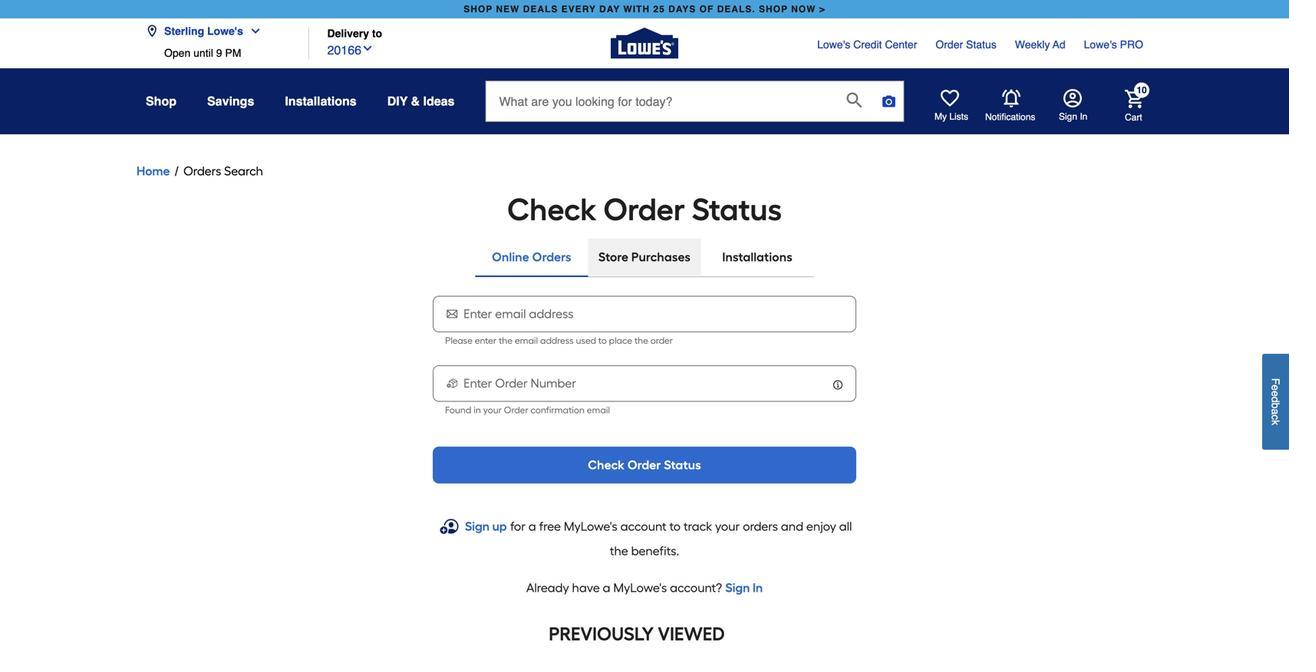 Task type: vqa. For each thing, say whether or not it's contained in the screenshot.
Orders Search button on the top of page
yes



Task type: describe. For each thing, give the bounding box(es) containing it.
email outlined image
[[445, 306, 459, 322]]

store purchases button
[[588, 239, 701, 276]]

online
[[492, 250, 530, 264]]

host outlined image
[[445, 376, 459, 391]]

home link
[[137, 162, 170, 180]]

shop button
[[146, 87, 177, 115]]

20166 button
[[327, 40, 374, 59]]

sterling
[[164, 25, 204, 37]]

a inside button
[[1270, 409, 1282, 415]]

of
[[700, 4, 714, 15]]

&
[[411, 94, 420, 108]]

credit
[[854, 38, 882, 51]]

notifications
[[985, 111, 1036, 122]]

my
[[935, 111, 947, 122]]

found in your order confirmation email
[[445, 404, 610, 416]]

your inside sign up for a free mylowe's account to track your orders and enjoy all the benefits.
[[715, 519, 740, 534]]

k
[[1270, 420, 1282, 425]]

open until 9 pm
[[164, 47, 241, 59]]

installations button for online orders
[[701, 239, 814, 276]]

confirmation
[[531, 404, 585, 416]]

1 horizontal spatial to
[[598, 335, 607, 346]]

sterling lowe's button
[[146, 16, 268, 47]]

lowe's home improvement cart image
[[1125, 90, 1144, 108]]

previously viewed
[[549, 623, 725, 645]]

0 horizontal spatial orders
[[183, 164, 221, 178]]

lowe's credit center link
[[817, 37, 917, 52]]

savings button
[[207, 87, 254, 115]]

1 vertical spatial in
[[753, 581, 763, 595]]

25
[[653, 4, 665, 15]]

already have a mylowe's account? sign in
[[526, 581, 763, 595]]

sterling lowe's
[[164, 25, 243, 37]]

weekly ad link
[[1015, 37, 1066, 52]]

already
[[526, 581, 569, 595]]

diy
[[387, 94, 408, 108]]

to inside sign up for a free mylowe's account to track your orders and enjoy all the benefits.
[[670, 519, 681, 534]]

please
[[445, 335, 473, 346]]

1 shop from the left
[[464, 4, 493, 15]]

f
[[1270, 378, 1282, 385]]

benefits.
[[631, 544, 679, 558]]

lowe's pro link
[[1084, 37, 1144, 52]]

shop new deals every day with 25 days of deals. shop now > link
[[461, 0, 829, 18]]

weekly ad
[[1015, 38, 1066, 51]]

2 horizontal spatial the
[[635, 335, 648, 346]]

0 vertical spatial your
[[483, 404, 502, 416]]

lowe's credit center
[[817, 38, 917, 51]]

0 vertical spatial status
[[966, 38, 997, 51]]

0 vertical spatial check order status
[[507, 191, 782, 228]]

center
[[885, 38, 917, 51]]

search
[[224, 164, 263, 178]]

10
[[1137, 85, 1147, 95]]

2 vertical spatial sign
[[726, 581, 750, 595]]

0 vertical spatial email
[[515, 335, 538, 346]]

order status
[[936, 38, 997, 51]]

address
[[540, 335, 574, 346]]

store purchases
[[599, 250, 691, 264]]

ad
[[1053, 38, 1066, 51]]

ideas
[[423, 94, 455, 108]]

1 vertical spatial status
[[692, 191, 782, 228]]

c
[[1270, 415, 1282, 420]]

camera image
[[881, 94, 897, 109]]

lowe's for lowe's credit center
[[817, 38, 851, 51]]

used
[[576, 335, 596, 346]]

account
[[621, 519, 667, 534]]

0 vertical spatial check
[[507, 191, 597, 228]]

order right 'in'
[[504, 404, 529, 416]]

sign in
[[1059, 111, 1088, 122]]

shop new deals every day with 25 days of deals. shop now >
[[464, 4, 826, 15]]

check order status inside button
[[588, 458, 701, 472]]

orders
[[743, 519, 778, 534]]

with
[[624, 4, 650, 15]]

now
[[791, 4, 816, 15]]

free
[[539, 519, 561, 534]]

for
[[510, 519, 526, 534]]

2 e from the top
[[1270, 391, 1282, 397]]

0 horizontal spatial the
[[499, 335, 513, 346]]

delivery
[[327, 27, 369, 40]]

1 e from the top
[[1270, 385, 1282, 391]]

f e e d b a c k button
[[1263, 354, 1289, 450]]

orders search
[[183, 164, 263, 178]]

1 horizontal spatial a
[[603, 581, 611, 595]]

online orders button
[[475, 239, 588, 276]]

chevron down image
[[243, 25, 262, 37]]

lowe's home improvement notification center image
[[1002, 89, 1021, 108]]

account?
[[670, 581, 722, 595]]

lowe's for lowe's pro
[[1084, 38, 1117, 51]]

up
[[492, 519, 507, 534]]

0 horizontal spatial to
[[372, 27, 382, 40]]

sign in button
[[1059, 89, 1088, 123]]

new
[[496, 4, 520, 15]]

and
[[781, 519, 804, 534]]

sign in link
[[726, 579, 763, 597]]

diy & ideas
[[387, 94, 455, 108]]



Task type: locate. For each thing, give the bounding box(es) containing it.
the right enter in the left of the page
[[499, 335, 513, 346]]

0 horizontal spatial email
[[515, 335, 538, 346]]

2 horizontal spatial lowe's
[[1084, 38, 1117, 51]]

your right 'in'
[[483, 404, 502, 416]]

until
[[194, 47, 213, 59]]

1 vertical spatial mylowe's
[[613, 581, 667, 595]]

deals.
[[717, 4, 756, 15]]

20166
[[327, 43, 361, 57]]

mylowe's right free
[[564, 519, 618, 534]]

0 horizontal spatial your
[[483, 404, 502, 416]]

orders
[[183, 164, 221, 178], [532, 250, 572, 264]]

status
[[966, 38, 997, 51], [692, 191, 782, 228], [664, 458, 701, 472]]

0 vertical spatial a
[[1270, 409, 1282, 415]]

>
[[820, 4, 826, 15]]

b
[[1270, 403, 1282, 409]]

chevron down image
[[361, 42, 374, 54]]

2 shop from the left
[[759, 4, 788, 15]]

lowe's home improvement account image
[[1064, 89, 1082, 107]]

info outlined image
[[832, 379, 844, 391]]

the left order
[[635, 335, 648, 346]]

0 horizontal spatial in
[[753, 581, 763, 595]]

sign up for a free mylowe's account to track your orders and enjoy all the benefits.
[[465, 519, 852, 558]]

pro
[[1120, 38, 1144, 51]]

check up online orders button
[[507, 191, 597, 228]]

1 horizontal spatial installations
[[722, 250, 793, 264]]

to right "used"
[[598, 335, 607, 346]]

previously
[[549, 623, 654, 645]]

0 horizontal spatial shop
[[464, 4, 493, 15]]

shop left 'new'
[[464, 4, 493, 15]]

check
[[507, 191, 597, 228], [588, 458, 625, 472]]

1 vertical spatial your
[[715, 519, 740, 534]]

9
[[216, 47, 222, 59]]

1 horizontal spatial the
[[610, 544, 628, 558]]

lowe's pro
[[1084, 38, 1144, 51]]

check inside check order status button
[[588, 458, 625, 472]]

have
[[572, 581, 600, 595]]

in down lowe's home improvement account icon
[[1080, 111, 1088, 122]]

orders left search
[[183, 164, 221, 178]]

2 vertical spatial status
[[664, 458, 701, 472]]

in inside button
[[1080, 111, 1088, 122]]

1 vertical spatial check order status
[[588, 458, 701, 472]]

0 vertical spatial installations button
[[285, 87, 357, 115]]

my lists link
[[935, 89, 969, 123]]

sign right account? at the bottom right of page
[[726, 581, 750, 595]]

place
[[609, 335, 632, 346]]

email
[[515, 335, 538, 346], [587, 404, 610, 416]]

to up chevron down image at the top left of page
[[372, 27, 382, 40]]

viewed
[[658, 623, 725, 645]]

shop left now
[[759, 4, 788, 15]]

sign down lowe's home improvement account icon
[[1059, 111, 1078, 122]]

online orders
[[492, 250, 572, 264]]

deals
[[523, 4, 558, 15]]

day
[[599, 4, 620, 15]]

installations button
[[285, 87, 357, 115], [701, 239, 814, 276]]

email right confirmation
[[587, 404, 610, 416]]

sign
[[1059, 111, 1078, 122], [465, 519, 490, 534], [726, 581, 750, 595]]

1 horizontal spatial installations button
[[701, 239, 814, 276]]

1 horizontal spatial lowe's
[[817, 38, 851, 51]]

check order status up account
[[588, 458, 701, 472]]

sign for sign in
[[1059, 111, 1078, 122]]

check up account
[[588, 458, 625, 472]]

0 vertical spatial sign
[[1059, 111, 1078, 122]]

cart
[[1125, 112, 1143, 123]]

0 horizontal spatial sign
[[465, 519, 490, 534]]

0 vertical spatial mylowe's
[[564, 519, 618, 534]]

None search field
[[485, 81, 904, 136]]

sign left "up"
[[465, 519, 490, 534]]

order right center
[[936, 38, 963, 51]]

sign inside sign up for a free mylowe's account to track your orders and enjoy all the benefits.
[[465, 519, 490, 534]]

track
[[684, 519, 712, 534]]

lowe's left pro
[[1084, 38, 1117, 51]]

store
[[599, 250, 629, 264]]

1 horizontal spatial shop
[[759, 4, 788, 15]]

2 vertical spatial to
[[670, 519, 681, 534]]

1 horizontal spatial sign
[[726, 581, 750, 595]]

sign inside button
[[1059, 111, 1078, 122]]

1 horizontal spatial your
[[715, 519, 740, 534]]

shop
[[146, 94, 177, 108]]

check order status up store purchases button
[[507, 191, 782, 228]]

days
[[669, 4, 696, 15]]

shop
[[464, 4, 493, 15], [759, 4, 788, 15]]

0 vertical spatial installations
[[285, 94, 357, 108]]

email left 'address'
[[515, 335, 538, 346]]

mylowe's inside sign up for a free mylowe's account to track your orders and enjoy all the benefits.
[[564, 519, 618, 534]]

to left track
[[670, 519, 681, 534]]

lists
[[950, 111, 969, 122]]

please enter the email address used to place the order
[[445, 335, 673, 346]]

lowe's left credit
[[817, 38, 851, 51]]

2 vertical spatial a
[[603, 581, 611, 595]]

your right track
[[715, 519, 740, 534]]

0 vertical spatial in
[[1080, 111, 1088, 122]]

Search Query text field
[[486, 81, 835, 121]]

2 horizontal spatial sign
[[1059, 111, 1078, 122]]

lowe's inside button
[[207, 25, 243, 37]]

previously viewed heading
[[137, 619, 1137, 649]]

check order status button
[[433, 447, 856, 484]]

sign for sign up for a free mylowe's account to track your orders and enjoy all the benefits.
[[465, 519, 490, 534]]

mylowe's
[[564, 519, 618, 534], [613, 581, 667, 595]]

search image
[[847, 92, 862, 108]]

order up store purchases button
[[604, 191, 685, 228]]

2 horizontal spatial to
[[670, 519, 681, 534]]

1 vertical spatial email
[[587, 404, 610, 416]]

order
[[651, 335, 673, 346]]

order status link
[[936, 37, 997, 52]]

savings
[[207, 94, 254, 108]]

mylowe's down "benefits." on the bottom
[[613, 581, 667, 595]]

in
[[474, 404, 481, 416]]

the
[[499, 335, 513, 346], [635, 335, 648, 346], [610, 544, 628, 558]]

check order status
[[507, 191, 782, 228], [588, 458, 701, 472]]

my lists
[[935, 111, 969, 122]]

1 vertical spatial orders
[[532, 250, 572, 264]]

a inside sign up for a free mylowe's account to track your orders and enjoy all the benefits.
[[529, 519, 536, 534]]

home
[[137, 164, 170, 178]]

diy & ideas button
[[387, 87, 455, 115]]

delivery to
[[327, 27, 382, 40]]

the down account
[[610, 544, 628, 558]]

1 vertical spatial to
[[598, 335, 607, 346]]

1 vertical spatial installations
[[722, 250, 793, 264]]

0 horizontal spatial installations
[[285, 94, 357, 108]]

enter
[[475, 335, 497, 346]]

pm
[[225, 47, 241, 59]]

a
[[1270, 409, 1282, 415], [529, 519, 536, 534], [603, 581, 611, 595]]

found
[[445, 404, 472, 416]]

0 vertical spatial to
[[372, 27, 382, 40]]

0 vertical spatial orders
[[183, 164, 221, 178]]

e
[[1270, 385, 1282, 391], [1270, 391, 1282, 397]]

a up k
[[1270, 409, 1282, 415]]

open
[[164, 47, 191, 59]]

f e e d b a c k
[[1270, 378, 1282, 425]]

e up the b
[[1270, 391, 1282, 397]]

orders search button
[[183, 162, 263, 180]]

sign up link
[[465, 517, 507, 536]]

0 horizontal spatial installations button
[[285, 87, 357, 115]]

enjoy
[[807, 519, 836, 534]]

orders right online
[[532, 250, 572, 264]]

order up account
[[628, 458, 661, 472]]

1 horizontal spatial in
[[1080, 111, 1088, 122]]

1 vertical spatial installations button
[[701, 239, 814, 276]]

1 vertical spatial a
[[529, 519, 536, 534]]

0 horizontal spatial lowe's
[[207, 25, 243, 37]]

weekly
[[1015, 38, 1050, 51]]

installations for online orders
[[722, 250, 793, 264]]

a right 'for'
[[529, 519, 536, 534]]

1 horizontal spatial orders
[[532, 250, 572, 264]]

e up d
[[1270, 385, 1282, 391]]

location image
[[146, 25, 158, 37]]

every
[[562, 4, 596, 15]]

order
[[936, 38, 963, 51], [604, 191, 685, 228], [504, 404, 529, 416], [628, 458, 661, 472]]

status inside button
[[664, 458, 701, 472]]

0 horizontal spatial a
[[529, 519, 536, 534]]

in
[[1080, 111, 1088, 122], [753, 581, 763, 595]]

a right have
[[603, 581, 611, 595]]

d
[[1270, 397, 1282, 403]]

1 horizontal spatial email
[[587, 404, 610, 416]]

lowe's up 9
[[207, 25, 243, 37]]

all
[[839, 519, 852, 534]]

lowe's home improvement lists image
[[941, 89, 959, 107]]

installations for shop
[[285, 94, 357, 108]]

lowe's home improvement logo image
[[611, 10, 678, 77]]

1 vertical spatial check
[[588, 458, 625, 472]]

the inside sign up for a free mylowe's account to track your orders and enjoy all the benefits.
[[610, 544, 628, 558]]

1 vertical spatial sign
[[465, 519, 490, 534]]

in down orders
[[753, 581, 763, 595]]

installations button for shop
[[285, 87, 357, 115]]

2 horizontal spatial a
[[1270, 409, 1282, 415]]

order inside button
[[628, 458, 661, 472]]



